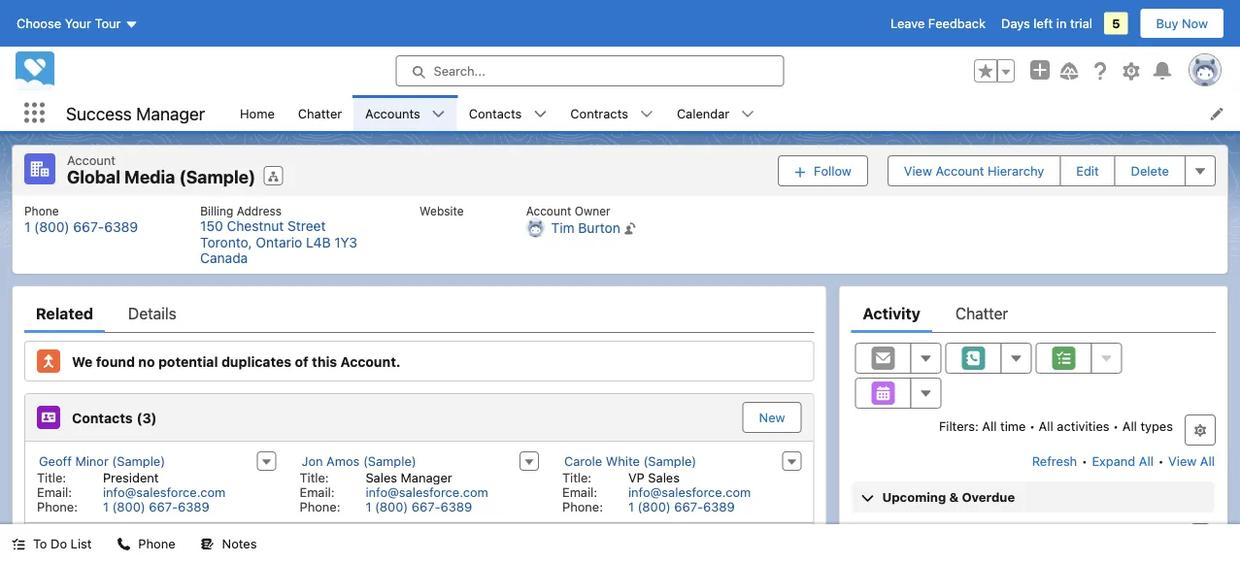 Task type: vqa. For each thing, say whether or not it's contained in the screenshot.
second 1 (800) 667-6389
yes



Task type: locate. For each thing, give the bounding box(es) containing it.
1 info@salesforce.com link from the left
[[103, 485, 226, 499]]

view right follow
[[904, 163, 933, 178]]

text default image left notes
[[201, 538, 214, 551]]

3 title: from the left
[[562, 470, 592, 485]]

phone: for president email:
[[37, 499, 78, 514]]

6389 for carole white (sample)
[[703, 499, 735, 514]]

chatter
[[298, 106, 342, 120], [956, 305, 1009, 323]]

of
[[295, 353, 309, 369]]

2 horizontal spatial 1 (800) 667-6389
[[628, 499, 735, 514]]

phone inside 'phone 1 (800) 667-6389'
[[24, 204, 59, 218]]

chatter inside list
[[298, 106, 342, 120]]

list for leave feedback link
[[228, 95, 1241, 131]]

(sample) up the sales manager email:
[[363, 454, 416, 468]]

info@salesforce.com down "carole white (sample)" link
[[628, 485, 751, 499]]

email: inside the sales manager email:
[[300, 485, 335, 499]]

1 (800) 667-6389 link up opportunities element
[[366, 499, 472, 514]]

hierarchy
[[988, 163, 1045, 178]]

phone: inside geoff minor (sample) element
[[37, 499, 78, 514]]

2 email: from the left
[[300, 485, 335, 499]]

list containing 150 chestnut street
[[13, 196, 1228, 274]]

(800) down the global
[[34, 219, 70, 235]]

2 title: from the left
[[300, 470, 329, 485]]

contacts down search... in the top of the page
[[469, 106, 522, 120]]

info@salesforce.com link up phone button
[[103, 485, 226, 499]]

0 horizontal spatial info@salesforce.com phone:
[[37, 485, 226, 514]]

contracts link
[[559, 95, 640, 131]]

phone: down carole
[[562, 499, 603, 514]]

(800) inside jon amos (sample) "element"
[[375, 499, 408, 514]]

1 inside carole white (sample) element
[[628, 499, 634, 514]]

buy now
[[1157, 16, 1208, 31]]

your
[[65, 16, 91, 31]]

chatter link right activity
[[956, 294, 1009, 333]]

0 horizontal spatial view
[[904, 163, 933, 178]]

(800) down 'vp'
[[638, 499, 671, 514]]

1 (800) 667-6389 down 'vp'
[[628, 499, 735, 514]]

1 vertical spatial contacts
[[72, 410, 133, 426]]

all
[[982, 419, 997, 433], [1039, 419, 1054, 433], [1123, 419, 1137, 433], [1139, 454, 1154, 469], [1201, 454, 1215, 469]]

text default image
[[534, 107, 547, 121], [640, 107, 654, 121], [12, 538, 25, 551], [117, 538, 131, 551]]

1 vertical spatial chatter
[[956, 305, 1009, 323]]

2 info@salesforce.com from the left
[[366, 485, 488, 499]]

we found no potential duplicates of this account.
[[72, 353, 401, 369]]

0 vertical spatial chatter
[[298, 106, 342, 120]]

phone
[[24, 204, 59, 218], [138, 537, 175, 551]]

text default image right list
[[117, 538, 131, 551]]

0 vertical spatial list
[[228, 95, 1241, 131]]

1 inside 'phone 1 (800) 667-6389'
[[24, 219, 30, 235]]

activity
[[863, 305, 921, 323]]

manager up global media (sample)
[[136, 103, 205, 124]]

info@salesforce.com link for vp sales email:
[[628, 485, 751, 499]]

carole
[[564, 454, 602, 468]]

days left in trial
[[1002, 16, 1093, 31]]

1 (800) 667-6389 up opportunities element
[[366, 499, 472, 514]]

trial
[[1071, 16, 1093, 31]]

email: down carole
[[562, 485, 598, 499]]

1 horizontal spatial phone
[[138, 537, 175, 551]]

0 horizontal spatial info@salesforce.com
[[103, 485, 226, 499]]

667- up phone button
[[149, 499, 178, 514]]

info@salesforce.com link up opportunities element
[[366, 485, 488, 499]]

info@salesforce.com phone: for president
[[37, 485, 226, 514]]

0 horizontal spatial chatter link
[[286, 95, 354, 131]]

0 vertical spatial contacts
[[469, 106, 522, 120]]

account up tim
[[526, 204, 571, 218]]

contacts list item
[[457, 95, 559, 131]]

manager
[[136, 103, 205, 124], [401, 470, 452, 485]]

667- inside carole white (sample) element
[[674, 499, 703, 514]]

text default image right calendar
[[741, 107, 755, 121]]

3 1 (800) 667-6389 from the left
[[628, 499, 735, 514]]

667- inside jon amos (sample) "element"
[[412, 499, 441, 514]]

title: down geoff
[[37, 470, 66, 485]]

duplicates
[[221, 353, 292, 369]]

contacts up the geoff minor (sample)
[[72, 410, 133, 426]]

info@salesforce.com for vp sales
[[628, 485, 751, 499]]

text default image inside contacts list item
[[534, 107, 547, 121]]

1 horizontal spatial 1 (800) 667-6389
[[366, 499, 472, 514]]

phone: inside carole white (sample) element
[[562, 499, 603, 514]]

title: down jon
[[300, 470, 329, 485]]

0 horizontal spatial email:
[[37, 485, 72, 499]]

2 horizontal spatial phone:
[[562, 499, 603, 514]]

manager for sales manager email:
[[401, 470, 452, 485]]

info@salesforce.com phone: inside geoff minor (sample) element
[[37, 485, 226, 514]]

(800) inside carole white (sample) element
[[638, 499, 671, 514]]

0 horizontal spatial title:
[[37, 470, 66, 485]]

1 for geoff
[[103, 499, 109, 514]]

2 info@salesforce.com phone: from the left
[[300, 485, 488, 514]]

667- down "carole white (sample)" link
[[674, 499, 703, 514]]

1 horizontal spatial title:
[[300, 470, 329, 485]]

buy now button
[[1140, 8, 1225, 39]]

1 horizontal spatial tab list
[[851, 294, 1216, 333]]

0 horizontal spatial 1 (800) 667-6389
[[103, 499, 210, 514]]

0 horizontal spatial tab list
[[24, 294, 815, 333]]

info@salesforce.com up opportunities element
[[366, 485, 488, 499]]

follow button
[[778, 155, 868, 186]]

president
[[103, 470, 159, 485]]

667- for jon
[[412, 499, 441, 514]]

1 tab list from the left
[[24, 294, 815, 333]]

carole white (sample) element
[[551, 450, 814, 516]]

tab list
[[24, 294, 815, 333], [851, 294, 1216, 333]]

contacts
[[469, 106, 522, 120], [72, 410, 133, 426]]

1 email: from the left
[[37, 485, 72, 499]]

text default image right accounts
[[432, 107, 446, 121]]

text default image right "contracts"
[[640, 107, 654, 121]]

1 horizontal spatial text default image
[[432, 107, 446, 121]]

website
[[420, 204, 464, 218]]

1 for carole
[[628, 499, 634, 514]]

related tab panel
[[24, 333, 815, 563]]

1 (800) 667-6389 link down 'vp'
[[628, 499, 735, 514]]

chatter inside tab list
[[956, 305, 1009, 323]]

1 sales from the left
[[366, 470, 397, 485]]

0 horizontal spatial phone:
[[37, 499, 78, 514]]

phone: for vp sales email:
[[562, 499, 603, 514]]

list
[[228, 95, 1241, 131], [13, 196, 1228, 274]]

1 horizontal spatial email:
[[300, 485, 335, 499]]

6389 inside carole white (sample) element
[[703, 499, 735, 514]]

3 email: from the left
[[562, 485, 598, 499]]

1 horizontal spatial info@salesforce.com phone:
[[300, 485, 488, 514]]

amos
[[327, 454, 360, 468]]

1 horizontal spatial chatter link
[[956, 294, 1009, 333]]

2 horizontal spatial info@salesforce.com phone:
[[562, 485, 751, 514]]

chatter link right home at the top left
[[286, 95, 354, 131]]

account left hierarchy
[[936, 163, 985, 178]]

info@salesforce.com phone: down jon amos (sample) link at the bottom left of page
[[300, 485, 488, 514]]

1 horizontal spatial account
[[526, 204, 571, 218]]

contracts list item
[[559, 95, 665, 131]]

1 (800) 667-6389 link
[[24, 219, 138, 235], [103, 499, 210, 514], [366, 499, 472, 514], [628, 499, 735, 514]]

1 horizontal spatial info@salesforce.com
[[366, 485, 488, 499]]

1 (800) 667-6389 inside carole white (sample) element
[[628, 499, 735, 514]]

1 horizontal spatial sales
[[648, 470, 680, 485]]

phone: down jon
[[300, 499, 340, 514]]

(800) down jon amos (sample) link at the bottom left of page
[[375, 499, 408, 514]]

contacts inside contacts link
[[469, 106, 522, 120]]

canada
[[200, 250, 248, 266]]

potential
[[158, 353, 218, 369]]

text default image inside to do list button
[[12, 538, 25, 551]]

1 (800) 667-6389 inside jon amos (sample) "element"
[[366, 499, 472, 514]]

phone: up do at the left of the page
[[37, 499, 78, 514]]

(800) inside geoff minor (sample) element
[[112, 499, 145, 514]]

info@salesforce.com phone:
[[37, 485, 226, 514], [300, 485, 488, 514], [562, 485, 751, 514]]

0 horizontal spatial contacts
[[72, 410, 133, 426]]

geoff minor (sample) link
[[39, 454, 165, 469]]

phone for phone 1 (800) 667-6389
[[24, 204, 59, 218]]

667- up opportunities element
[[412, 499, 441, 514]]

1
[[24, 219, 30, 235], [103, 499, 109, 514], [366, 499, 371, 514], [628, 499, 634, 514]]

(sample) for geoff minor (sample)
[[112, 454, 165, 468]]

(sample) up 'vp'
[[644, 454, 697, 468]]

1 vertical spatial phone
[[138, 537, 175, 551]]

info@salesforce.com up phone button
[[103, 485, 226, 499]]

info@salesforce.com phone: for sales
[[300, 485, 488, 514]]

phone inside button
[[138, 537, 175, 551]]

info@salesforce.com
[[103, 485, 226, 499], [366, 485, 488, 499], [628, 485, 751, 499]]

6389 inside jon amos (sample) "element"
[[441, 499, 472, 514]]

email: inside the vp sales email:
[[562, 485, 598, 499]]

1 1 (800) 667-6389 from the left
[[103, 499, 210, 514]]

email: inside the president email:
[[37, 485, 72, 499]]

• right activities
[[1113, 419, 1119, 433]]

2 phone: from the left
[[300, 499, 340, 514]]

street
[[288, 218, 326, 234]]

phone: for sales manager email:
[[300, 499, 340, 514]]

1 for jon
[[366, 499, 371, 514]]

(sample) up billing
[[179, 167, 256, 187]]

1 (800) 667-6389 link down the global
[[24, 219, 138, 235]]

2 horizontal spatial info@salesforce.com
[[628, 485, 751, 499]]

2 horizontal spatial info@salesforce.com link
[[628, 485, 751, 499]]

info@salesforce.com phone: inside carole white (sample) element
[[562, 485, 751, 514]]

title: inside carole white (sample) element
[[562, 470, 592, 485]]

1 vertical spatial list
[[13, 196, 1228, 274]]

(800)
[[34, 219, 70, 235], [112, 499, 145, 514], [375, 499, 408, 514], [638, 499, 671, 514]]

activity link
[[863, 294, 921, 333]]

667- down the global
[[73, 219, 104, 235]]

1 horizontal spatial view
[[1169, 454, 1197, 469]]

1 horizontal spatial phone:
[[300, 499, 340, 514]]

(sample) for global media (sample)
[[179, 167, 256, 187]]

(800) down president
[[112, 499, 145, 514]]

1 info@salesforce.com phone: from the left
[[37, 485, 226, 514]]

1 horizontal spatial contacts
[[469, 106, 522, 120]]

contacts (3)
[[72, 410, 157, 426]]

1 (800) 667-6389 for vp sales email:
[[628, 499, 735, 514]]

1 (800) 667-6389 inside geoff minor (sample) element
[[103, 499, 210, 514]]

0 vertical spatial view
[[904, 163, 933, 178]]

calendar list item
[[665, 95, 767, 131]]

title: inside geoff minor (sample) element
[[37, 470, 66, 485]]

account owner
[[526, 204, 611, 218]]

1 horizontal spatial manager
[[401, 470, 452, 485]]

0 horizontal spatial phone
[[24, 204, 59, 218]]

search...
[[434, 64, 486, 78]]

1 (800) 667-6389 link down president
[[103, 499, 210, 514]]

send
[[931, 524, 963, 540]]

title: inside jon amos (sample) "element"
[[300, 470, 329, 485]]

list
[[71, 537, 92, 551]]

0 horizontal spatial manager
[[136, 103, 205, 124]]

manager inside the sales manager email:
[[401, 470, 452, 485]]

title: down carole
[[562, 470, 592, 485]]

sales inside the vp sales email:
[[648, 470, 680, 485]]

carole white (sample)
[[564, 454, 697, 468]]

phone: inside jon amos (sample) "element"
[[300, 499, 340, 514]]

2 sales from the left
[[648, 470, 680, 485]]

text default image left contracts link
[[534, 107, 547, 121]]

0 horizontal spatial chatter
[[298, 106, 342, 120]]

2 info@salesforce.com link from the left
[[366, 485, 488, 499]]

days
[[1002, 16, 1030, 31]]

info@salesforce.com phone: up phone button
[[37, 485, 226, 514]]

6389 for jon amos (sample)
[[441, 499, 472, 514]]

group
[[974, 59, 1015, 83]]

(sample) for jon amos (sample)
[[363, 454, 416, 468]]

success
[[66, 103, 132, 124]]

2 horizontal spatial text default image
[[741, 107, 755, 121]]

1 vertical spatial view
[[1169, 454, 1197, 469]]

1 (800) 667-6389 link inside carole white (sample) element
[[628, 499, 735, 514]]

1 (800) 667-6389 link inside jon amos (sample) "element"
[[366, 499, 472, 514]]

search... button
[[396, 55, 784, 86]]

(sample) up president
[[112, 454, 165, 468]]

1 (800) 667-6389
[[103, 499, 210, 514], [366, 499, 472, 514], [628, 499, 735, 514]]

1 inside geoff minor (sample) element
[[103, 499, 109, 514]]

0 vertical spatial phone
[[24, 204, 59, 218]]

view down 'types'
[[1169, 454, 1197, 469]]

phone button
[[105, 525, 187, 563]]

0 horizontal spatial info@salesforce.com link
[[103, 485, 226, 499]]

1 (800) 667-6389 link inside geoff minor (sample) element
[[103, 499, 210, 514]]

2 tab list from the left
[[851, 294, 1216, 333]]

chatter right home link
[[298, 106, 342, 120]]

info@salesforce.com phone: inside jon amos (sample) "element"
[[300, 485, 488, 514]]

to
[[33, 537, 47, 551]]

2 horizontal spatial email:
[[562, 485, 598, 499]]

(sample) inside "element"
[[363, 454, 416, 468]]

(800) for geoff
[[112, 499, 145, 514]]

view all link
[[1168, 446, 1216, 477]]

l4b
[[306, 234, 331, 250]]

found
[[96, 353, 135, 369]]

time
[[1001, 419, 1026, 433]]

manager down jon amos (sample) link at the bottom left of page
[[401, 470, 452, 485]]

1 phone: from the left
[[37, 499, 78, 514]]

send quote
[[931, 524, 1005, 540]]

text default image inside the accounts list item
[[432, 107, 446, 121]]

email: down jon
[[300, 485, 335, 499]]

1 horizontal spatial chatter
[[956, 305, 1009, 323]]

2 horizontal spatial account
[[936, 163, 985, 178]]

account
[[67, 153, 116, 167], [936, 163, 985, 178], [526, 204, 571, 218]]

refresh
[[1032, 454, 1078, 469]]

chatter link
[[286, 95, 354, 131], [956, 294, 1009, 333]]

all right the time
[[1039, 419, 1054, 433]]

1 info@salesforce.com from the left
[[103, 485, 226, 499]]

leave feedback link
[[891, 16, 986, 31]]

contacts inside related tab panel
[[72, 410, 133, 426]]

667- for geoff
[[149, 499, 178, 514]]

view account hierarchy
[[904, 163, 1045, 178]]

(sample)
[[179, 167, 256, 187], [112, 454, 165, 468], [363, 454, 416, 468], [644, 454, 697, 468]]

1 vertical spatial manager
[[401, 470, 452, 485]]

6389 inside geoff minor (sample) element
[[178, 499, 210, 514]]

1 vertical spatial chatter link
[[956, 294, 1009, 333]]

0 vertical spatial chatter link
[[286, 95, 354, 131]]

account down success
[[67, 153, 116, 167]]

1 horizontal spatial info@salesforce.com link
[[366, 485, 488, 499]]

opportunities element
[[24, 562, 815, 563]]

3 phone: from the left
[[562, 499, 603, 514]]

0 horizontal spatial account
[[67, 153, 116, 167]]

info@salesforce.com link inside carole white (sample) element
[[628, 485, 751, 499]]

0 horizontal spatial text default image
[[201, 538, 214, 551]]

info@salesforce.com inside geoff minor (sample) element
[[103, 485, 226, 499]]

sales right 'vp'
[[648, 470, 680, 485]]

upcoming & overdue button
[[852, 482, 1215, 513]]

1 (800) 667-6389 down president
[[103, 499, 210, 514]]

3 info@salesforce.com link from the left
[[628, 485, 751, 499]]

info@salesforce.com link inside geoff minor (sample) element
[[103, 485, 226, 499]]

3 info@salesforce.com phone: from the left
[[562, 485, 751, 514]]

3 info@salesforce.com from the left
[[628, 485, 751, 499]]

0 horizontal spatial sales
[[366, 470, 397, 485]]

text default image
[[432, 107, 446, 121], [741, 107, 755, 121], [201, 538, 214, 551]]

667- inside 'phone 1 (800) 667-6389'
[[73, 219, 104, 235]]

info@salesforce.com link down "carole white (sample)" link
[[628, 485, 751, 499]]

info@salesforce.com inside jon amos (sample) "element"
[[366, 485, 488, 499]]

jon
[[302, 454, 323, 468]]

geoff minor (sample) element
[[25, 450, 288, 516]]

1 (800) 667-6389 link for geoff
[[103, 499, 210, 514]]

info@salesforce.com phone: down "carole white (sample)" link
[[562, 485, 751, 514]]

vp
[[628, 470, 645, 485]]

email: down geoff
[[37, 485, 72, 499]]

text default image inside notes button
[[201, 538, 214, 551]]

chatter right activity
[[956, 305, 1009, 323]]

0 vertical spatial manager
[[136, 103, 205, 124]]

calendar
[[677, 106, 730, 120]]

contacts for contacts (3)
[[72, 410, 133, 426]]

2 1 (800) 667-6389 from the left
[[366, 499, 472, 514]]

info@salesforce.com inside carole white (sample) element
[[628, 485, 751, 499]]

1 (800) 667-6389 link for carole
[[628, 499, 735, 514]]

chatter link for activity link
[[956, 294, 1009, 333]]

2 horizontal spatial title:
[[562, 470, 592, 485]]

667- inside geoff minor (sample) element
[[149, 499, 178, 514]]

1 inside jon amos (sample) "element"
[[366, 499, 371, 514]]

phone 1 (800) 667-6389
[[24, 204, 138, 235]]

text default image inside the calendar 'list item'
[[741, 107, 755, 121]]

sales down jon amos (sample) link at the bottom left of page
[[366, 470, 397, 485]]

1 title: from the left
[[37, 470, 66, 485]]

new
[[759, 410, 785, 425]]

list containing home
[[228, 95, 1241, 131]]

(sample) for carole white (sample)
[[644, 454, 697, 468]]

all left the time
[[982, 419, 997, 433]]

text default image left to
[[12, 538, 25, 551]]



Task type: describe. For each thing, give the bounding box(es) containing it.
media
[[124, 167, 175, 187]]

tour
[[95, 16, 121, 31]]

(800) for carole
[[638, 499, 671, 514]]

1 (800) 667-6389 for president email:
[[103, 499, 210, 514]]

(3)
[[137, 410, 157, 426]]

info@salesforce.com for president
[[103, 485, 226, 499]]

all left 'types'
[[1123, 419, 1137, 433]]

choose your tour
[[17, 16, 121, 31]]

leave feedback
[[891, 16, 986, 31]]

ontario
[[256, 234, 302, 250]]

buy
[[1157, 16, 1179, 31]]

left
[[1034, 16, 1053, 31]]

related
[[36, 305, 93, 323]]

calendar link
[[665, 95, 741, 131]]

white
[[606, 454, 640, 468]]

refresh button
[[1031, 446, 1079, 477]]

contacts link
[[457, 95, 534, 131]]

success manager
[[66, 103, 205, 124]]

global
[[67, 167, 120, 187]]

global media (sample)
[[67, 167, 256, 187]]

1y3
[[334, 234, 358, 250]]

delete button
[[1115, 155, 1186, 186]]

tim burton link
[[551, 220, 621, 237]]

tim
[[551, 220, 575, 236]]

to do list button
[[0, 525, 103, 563]]

account for account
[[67, 153, 116, 167]]

filters: all time • all activities • all types
[[939, 419, 1173, 433]]

filters:
[[939, 419, 979, 433]]

title: for geoff
[[37, 470, 66, 485]]

geoff minor (sample)
[[39, 454, 165, 468]]

tab list containing related
[[24, 294, 815, 333]]

chestnut
[[227, 218, 284, 234]]

1 (800) 667-6389 for sales manager email:
[[366, 499, 472, 514]]

delete
[[1131, 163, 1169, 178]]

choose
[[17, 16, 61, 31]]

address
[[237, 204, 282, 218]]

home
[[240, 106, 275, 120]]

list for home link
[[13, 196, 1228, 274]]

related link
[[36, 294, 93, 333]]

account for account owner
[[526, 204, 571, 218]]

1 (800) 667-6389 link inside list
[[24, 219, 138, 235]]

• right the time
[[1030, 419, 1036, 433]]

follow
[[814, 163, 852, 178]]

now
[[1182, 16, 1208, 31]]

667- for carole
[[674, 499, 703, 514]]

text default image for accounts
[[432, 107, 446, 121]]

view account hierarchy button
[[888, 155, 1061, 186]]

overdue
[[962, 490, 1015, 505]]

home link
[[228, 95, 286, 131]]

&
[[950, 490, 959, 505]]

choose your tour button
[[16, 8, 139, 39]]

contracts
[[571, 106, 628, 120]]

contacts for contacts
[[469, 106, 522, 120]]

text default image for calendar
[[741, 107, 755, 121]]

jon amos (sample)
[[302, 454, 416, 468]]

types
[[1141, 419, 1173, 433]]

view inside button
[[904, 163, 933, 178]]

• left view all link
[[1158, 454, 1164, 469]]

billing address 150 chestnut street toronto, ontario l4b 1y3 canada
[[200, 204, 358, 266]]

leave
[[891, 16, 925, 31]]

minor
[[75, 454, 109, 468]]

text default image inside phone button
[[117, 538, 131, 551]]

150
[[200, 218, 223, 234]]

new button
[[743, 402, 802, 433]]

account inside button
[[936, 163, 985, 178]]

6389 inside 'phone 1 (800) 667-6389'
[[104, 219, 138, 235]]

title: for jon
[[300, 470, 329, 485]]

contacts image
[[37, 406, 60, 429]]

billing
[[200, 204, 234, 218]]

upcoming & overdue
[[883, 490, 1015, 505]]

info@salesforce.com phone: for vp
[[562, 485, 751, 514]]

• left "expand"
[[1082, 454, 1088, 469]]

no
[[138, 353, 155, 369]]

details link
[[128, 294, 176, 333]]

(800) for jon
[[375, 499, 408, 514]]

feedback
[[929, 16, 986, 31]]

tab list containing activity
[[851, 294, 1216, 333]]

1 (800) 667-6389 link for jon
[[366, 499, 472, 514]]

email: for sales manager email:
[[300, 485, 335, 499]]

to do list
[[33, 537, 92, 551]]

info@salesforce.com link for president email:
[[103, 485, 226, 499]]

toronto,
[[200, 234, 252, 250]]

jon amos (sample) element
[[288, 450, 551, 516]]

this
[[312, 353, 337, 369]]

phone for phone
[[138, 537, 175, 551]]

activities
[[1057, 419, 1110, 433]]

all right "expand"
[[1139, 454, 1154, 469]]

burton
[[578, 220, 621, 236]]

email: for vp sales email:
[[562, 485, 598, 499]]

6389 for geoff minor (sample)
[[178, 499, 210, 514]]

president email:
[[37, 470, 159, 499]]

expand
[[1092, 454, 1136, 469]]

info@salesforce.com for sales manager
[[366, 485, 488, 499]]

we
[[72, 353, 93, 369]]

quote
[[967, 524, 1005, 540]]

text default image inside the contracts list item
[[640, 107, 654, 121]]

details
[[128, 305, 176, 323]]

accounts list item
[[354, 95, 457, 131]]

(800) inside 'phone 1 (800) 667-6389'
[[34, 219, 70, 235]]

upcoming
[[883, 490, 946, 505]]

edit
[[1077, 163, 1099, 178]]

all right the expand all button on the right bottom of the page
[[1201, 454, 1215, 469]]

accounts link
[[354, 95, 432, 131]]

notes
[[222, 537, 257, 551]]

jon amos (sample) link
[[302, 454, 416, 469]]

chatter link for home link
[[286, 95, 354, 131]]

notes button
[[189, 525, 269, 563]]

sales inside the sales manager email:
[[366, 470, 397, 485]]

sales manager email:
[[300, 470, 452, 499]]

accounts
[[365, 106, 420, 120]]

geoff
[[39, 454, 72, 468]]

in
[[1057, 16, 1067, 31]]

refresh • expand all • view all
[[1032, 454, 1215, 469]]

manager for success manager
[[136, 103, 205, 124]]

title: for carole
[[562, 470, 592, 485]]

info@salesforce.com link for sales manager email:
[[366, 485, 488, 499]]



